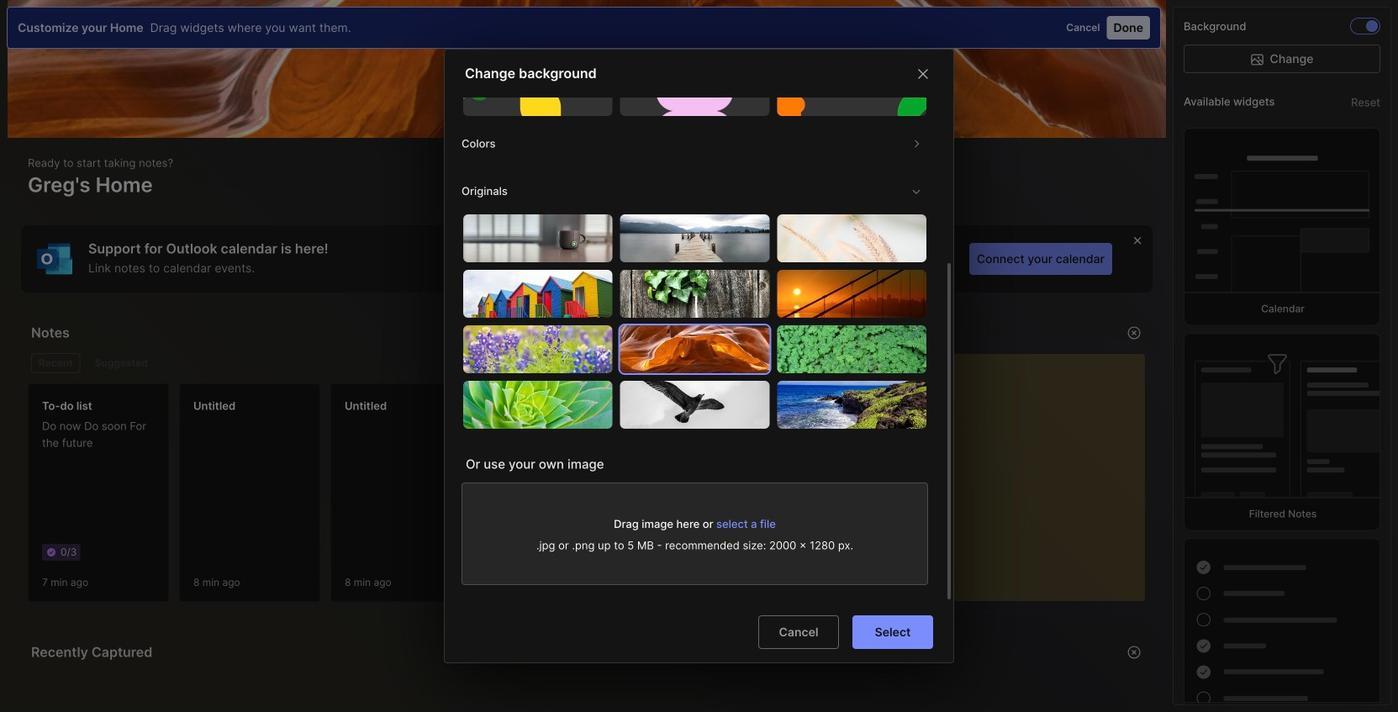 Task type: vqa. For each thing, say whether or not it's contained in the screenshot.
ADD TAG field in the left of the page
no



Task type: describe. For each thing, give the bounding box(es) containing it.
edit widget title image
[[883, 325, 900, 341]]

close image
[[913, 64, 933, 84]]



